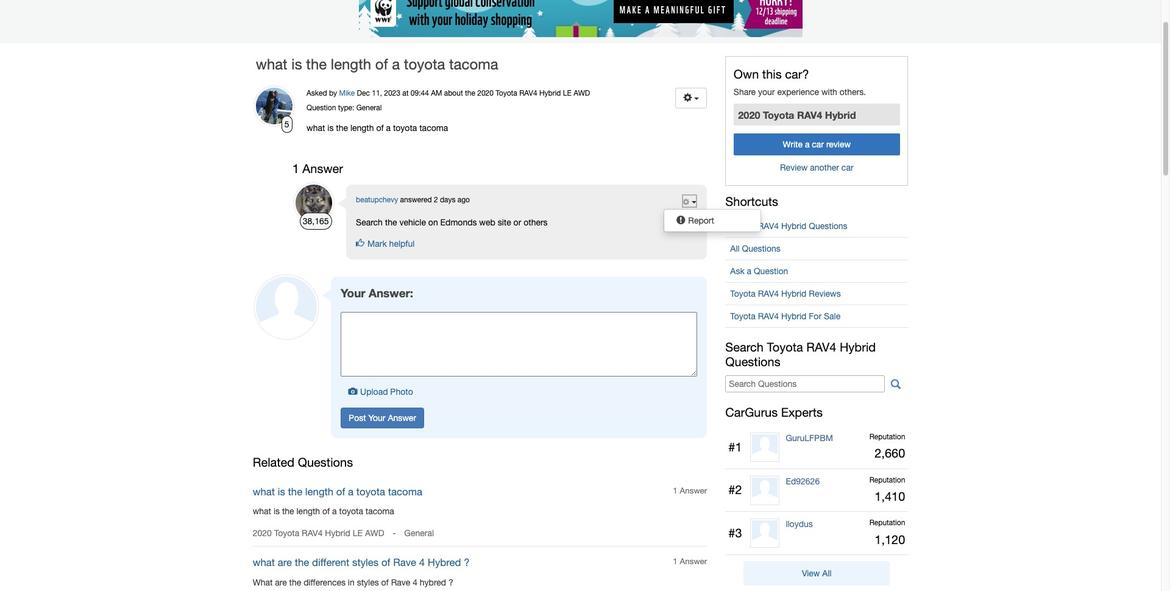 Task type: describe. For each thing, give the bounding box(es) containing it.
sale
[[824, 311, 841, 321]]

mark helpful
[[368, 239, 415, 249]]

a down 2023
[[386, 123, 391, 133]]

helpful
[[389, 239, 415, 249]]

others.
[[840, 87, 867, 97]]

search toyota rav4 hybrid questions
[[726, 340, 876, 369]]

own this car? share your experience with others.
[[734, 67, 867, 97]]

experience
[[778, 87, 820, 97]]

answered
[[400, 196, 432, 204]]

car for a
[[812, 140, 824, 149]]

asked
[[307, 89, 327, 98]]

1,120
[[875, 533, 906, 547]]

what is the length of a toyota tacoma down related questions
[[253, 486, 423, 498]]

rav4 inside related questions element
[[302, 529, 323, 539]]

this
[[763, 67, 782, 81]]

1 vertical spatial 4
[[413, 578, 418, 588]]

ago
[[458, 196, 470, 204]]

at
[[403, 89, 409, 98]]

#1
[[729, 440, 743, 454]]

le inside related questions element
[[353, 529, 363, 539]]

upload photo button
[[341, 382, 421, 403]]

11,
[[372, 89, 382, 98]]

2,660
[[875, 446, 906, 460]]

1 for what is the length of a toyota tacoma
[[673, 486, 678, 496]]

your answer:
[[341, 287, 414, 300]]

2
[[434, 196, 438, 204]]

a up 2020 toyota rav4 hybrid le awd
[[348, 486, 354, 498]]

hybred
[[428, 557, 461, 569]]

09:44
[[411, 89, 429, 98]]

is inside what is the length of a toyota tacoma link
[[278, 486, 285, 498]]

write
[[783, 140, 803, 149]]

beatupchevy
[[356, 196, 398, 204]]

differences
[[304, 578, 346, 588]]

in
[[348, 578, 355, 588]]

or
[[514, 218, 522, 228]]

about
[[444, 89, 463, 98]]

questions up all questions link
[[809, 221, 848, 231]]

of down 11,
[[377, 123, 384, 133]]

the up asked
[[306, 55, 327, 72]]

with
[[822, 87, 838, 97]]

2020 toyota rav4 hybrid
[[739, 109, 857, 121]]

length down type:
[[351, 123, 374, 133]]

report
[[689, 216, 715, 226]]

reviews
[[809, 289, 841, 299]]

for
[[809, 311, 822, 321]]

what is the length of a toyota tacoma down 11,
[[307, 123, 448, 133]]

upload photo
[[360, 387, 413, 397]]

ask
[[731, 266, 745, 276]]

1,410
[[875, 490, 906, 504]]

are for what
[[275, 578, 287, 588]]

hybrid inside toyota rav4 hybrid reviews link
[[782, 289, 807, 299]]

beatupchevy link
[[356, 196, 398, 204]]

mike link
[[339, 89, 355, 98]]

am
[[431, 89, 442, 98]]

reputation 1,410
[[870, 476, 906, 504]]

2020 for 2020 toyota rav4 hybrid le awd
[[253, 529, 272, 539]]

toyota rav4 hybrid for sale link
[[726, 305, 909, 327]]

#3
[[729, 526, 743, 540]]

1 answer for what is the length of a toyota tacoma
[[673, 486, 708, 496]]

general inside asked by mike dec 11, 2023 at 09:44 am about the 2020 toyota rav4 hybrid le awd question type: general
[[357, 104, 382, 112]]

write a car review link
[[734, 134, 901, 156]]

of down what is the length of a toyota tacoma link
[[323, 507, 330, 517]]

search for search the vehicle on edmonds web site or others
[[356, 218, 383, 228]]

2023
[[384, 89, 401, 98]]

awd inside related questions element
[[365, 529, 384, 539]]

le inside asked by mike dec 11, 2023 at 09:44 am about the 2020 toyota rav4 hybrid le awd question type: general
[[563, 89, 572, 98]]

0 vertical spatial answer
[[303, 162, 343, 176]]

what are the different styles of rave 4 hybred ? link
[[253, 556, 470, 571]]

car for another
[[842, 163, 854, 173]]

general inside related questions element
[[405, 529, 434, 539]]

hybrid inside related questions element
[[325, 529, 351, 539]]

beatupchevy answered 2 days ago
[[356, 196, 470, 204]]

own
[[734, 67, 759, 81]]

the inside asked by mike dec 11, 2023 at 09:44 am about the 2020 toyota rav4 hybrid le awd question type: general
[[465, 89, 476, 98]]

toyota inside asked by mike dec 11, 2023 at 09:44 am about the 2020 toyota rav4 hybrid le awd question type: general
[[496, 89, 518, 98]]

upload
[[360, 387, 388, 397]]

length down related questions
[[305, 486, 334, 498]]

your
[[759, 87, 775, 97]]

search for search toyota rav4 hybrid questions
[[726, 340, 764, 354]]

review
[[827, 140, 851, 149]]

the inside what are the different styles of rave 4 hybred ? link
[[295, 557, 309, 569]]

1 horizontal spatial 4
[[419, 557, 425, 569]]

ask a question
[[731, 266, 789, 276]]

vehicle
[[400, 218, 426, 228]]

rav4 inside search toyota rav4 hybrid questions
[[807, 340, 837, 354]]

answer for what is the length of a toyota tacoma
[[680, 486, 708, 496]]

toyota rav4 hybrid reviews
[[731, 289, 841, 299]]

1 for what are the different styles of rave 4 hybred ?
[[673, 557, 678, 567]]

others
[[524, 218, 548, 228]]

questions up the ask a question
[[742, 244, 781, 253]]

the down type:
[[336, 123, 348, 133]]

reputation for 1,120
[[870, 519, 906, 528]]

site
[[498, 218, 511, 228]]

review another car link
[[781, 163, 854, 173]]

asked by mike dec 11, 2023 at 09:44 am about the 2020 toyota rav4 hybrid le awd question type: general
[[307, 89, 590, 112]]

1 answer for what are the different styles of rave 4 hybred ?
[[673, 557, 708, 567]]

what is the length of a toyota tacoma up 2020 toyota rav4 hybrid le awd
[[253, 507, 394, 517]]

what is the length of a toyota tacoma link
[[253, 485, 423, 500]]

type:
[[338, 104, 355, 112]]

toyota rav4 hybrid for sale
[[731, 311, 841, 321]]

on
[[429, 218, 438, 228]]

hybrid inside asked by mike dec 11, 2023 at 09:44 am about the 2020 toyota rav4 hybrid le awd question type: general
[[540, 89, 561, 98]]

reputation for 2,660
[[870, 433, 906, 441]]

a up 2023
[[392, 55, 400, 72]]

view all
[[803, 569, 832, 579]]

mike
[[339, 89, 355, 98]]

5
[[285, 119, 289, 129]]



Task type: vqa. For each thing, say whether or not it's contained in the screenshot.


Task type: locate. For each thing, give the bounding box(es) containing it.
0 horizontal spatial general
[[357, 104, 382, 112]]

car inside "link"
[[812, 140, 824, 149]]

reputation for 1,410
[[870, 476, 906, 485]]

answer:
[[369, 287, 414, 300]]

edmonds
[[441, 218, 477, 228]]

1 vertical spatial ?
[[449, 578, 454, 588]]

4 left "hybred"
[[413, 578, 418, 588]]

what is the length of a toyota tacoma up 11,
[[256, 55, 499, 72]]

experts
[[782, 406, 823, 420]]

cargurus experts
[[726, 406, 823, 420]]

1 horizontal spatial car
[[842, 163, 854, 173]]

2 reputation from the top
[[870, 476, 906, 485]]

2 vertical spatial answer
[[680, 557, 708, 567]]

None submit
[[341, 408, 424, 429]]

0 vertical spatial general
[[357, 104, 382, 112]]

another
[[811, 163, 840, 173]]

answer for what are the different styles of rave 4 hybred ?
[[680, 557, 708, 567]]

all up ask
[[731, 244, 740, 253]]

0 horizontal spatial ?
[[449, 578, 454, 588]]

a inside "link"
[[806, 140, 810, 149]]

rave left "hybred"
[[391, 578, 411, 588]]

toyota rav4 hybrid questions link
[[726, 215, 909, 237]]

the up 2020 toyota rav4 hybrid le awd
[[282, 507, 294, 517]]

car?
[[786, 67, 810, 81]]

1 vertical spatial styles
[[357, 578, 379, 588]]

1 horizontal spatial awd
[[574, 89, 590, 98]]

rave
[[393, 557, 417, 569], [391, 578, 411, 588]]

0 vertical spatial question
[[307, 104, 336, 112]]

what are the  differences in styles of rave 4 hybred ?
[[253, 578, 454, 588]]

your
[[341, 287, 366, 300]]

1 vertical spatial le
[[353, 529, 363, 539]]

what
[[253, 578, 273, 588]]

ask a question link
[[726, 260, 909, 282]]

the left different
[[295, 557, 309, 569]]

the up mark helpful
[[385, 218, 397, 228]]

0 vertical spatial ?
[[464, 557, 470, 569]]

1 reputation from the top
[[870, 433, 906, 441]]

hybrid inside 'toyota rav4 hybrid for sale' link
[[782, 311, 807, 321]]

of down what are the different styles of rave 4 hybred ? link
[[381, 578, 389, 588]]

related questions element
[[253, 476, 708, 592]]

questions
[[809, 221, 848, 231], [742, 244, 781, 253], [726, 355, 781, 369], [298, 455, 353, 469]]

#2
[[729, 483, 743, 497]]

0 horizontal spatial all
[[731, 244, 740, 253]]

report link
[[665, 213, 761, 229]]

general right -
[[405, 529, 434, 539]]

2 vertical spatial reputation
[[870, 519, 906, 528]]

2020 right about
[[478, 89, 494, 98]]

gurulfpbm
[[786, 434, 834, 443]]

what are the different styles of rave 4 hybred ?
[[253, 557, 470, 569]]

search up mark
[[356, 218, 383, 228]]

0 vertical spatial styles
[[352, 557, 379, 569]]

Search Questions text field
[[726, 375, 886, 392]]

le
[[563, 89, 572, 98], [353, 529, 363, 539]]

38,165
[[303, 216, 329, 226]]

0 vertical spatial reputation
[[870, 433, 906, 441]]

mark
[[368, 239, 387, 249]]

all right the view
[[823, 569, 832, 579]]

0 vertical spatial awd
[[574, 89, 590, 98]]

2020 for 2020 toyota rav4 hybrid
[[739, 109, 761, 121]]

shortcuts
[[726, 194, 779, 208]]

view all link
[[744, 562, 891, 586]]

0 vertical spatial search
[[356, 218, 383, 228]]

1 vertical spatial general
[[405, 529, 434, 539]]

shortcuts menu
[[726, 215, 909, 328]]

toyota inside related questions element
[[274, 529, 300, 539]]

a right write at the top right of the page
[[806, 140, 810, 149]]

0 horizontal spatial le
[[353, 529, 363, 539]]

view
[[803, 569, 821, 579]]

car right another
[[842, 163, 854, 173]]

1 horizontal spatial ?
[[464, 557, 470, 569]]

1 horizontal spatial question
[[754, 266, 789, 276]]

share
[[734, 87, 756, 97]]

0 vertical spatial le
[[563, 89, 572, 98]]

advertisement region
[[359, 0, 803, 37]]

toyota rav4 hybrid questions
[[731, 221, 848, 231]]

1 vertical spatial search
[[726, 340, 764, 354]]

length up 2020 toyota rav4 hybrid le awd
[[297, 507, 320, 517]]

reputation up the "1,410"
[[870, 476, 906, 485]]

related
[[253, 455, 295, 469]]

question inside shortcuts menu
[[754, 266, 789, 276]]

the
[[306, 55, 327, 72], [465, 89, 476, 98], [336, 123, 348, 133], [385, 218, 397, 228], [288, 486, 303, 498], [282, 507, 294, 517], [295, 557, 309, 569], [289, 578, 301, 588]]

web
[[480, 218, 496, 228]]

1
[[293, 162, 299, 176], [673, 486, 678, 496], [673, 557, 678, 567]]

hybrid
[[540, 89, 561, 98], [826, 109, 857, 121], [782, 221, 807, 231], [782, 289, 807, 299], [782, 311, 807, 321], [840, 340, 876, 354], [325, 529, 351, 539]]

2020 down share
[[739, 109, 761, 121]]

length up mike link
[[331, 55, 371, 72]]

2020 inside related questions element
[[253, 529, 272, 539]]

questions inside search toyota rav4 hybrid questions
[[726, 355, 781, 369]]

tacoma
[[449, 55, 499, 72], [420, 123, 448, 133], [388, 486, 423, 498], [366, 507, 394, 517]]

of up 11,
[[375, 55, 388, 72]]

a down what is the length of a toyota tacoma link
[[332, 507, 337, 517]]

what is the length of a toyota tacoma
[[256, 55, 499, 72], [307, 123, 448, 133], [253, 486, 423, 498], [253, 507, 394, 517]]

0 horizontal spatial question
[[307, 104, 336, 112]]

rav4
[[520, 89, 538, 98], [798, 109, 823, 121], [758, 221, 779, 231], [758, 289, 779, 299], [758, 311, 779, 321], [807, 340, 837, 354], [302, 529, 323, 539]]

question
[[307, 104, 336, 112], [754, 266, 789, 276]]

1 horizontal spatial all
[[823, 569, 832, 579]]

questions up cargurus
[[726, 355, 781, 369]]

1 vertical spatial awd
[[365, 529, 384, 539]]

1 horizontal spatial le
[[563, 89, 572, 98]]

? right "hybred"
[[449, 578, 454, 588]]

questions up what is the length of a toyota tacoma link
[[298, 455, 353, 469]]

2020 inside asked by mike dec 11, 2023 at 09:44 am about the 2020 toyota rav4 hybrid le awd question type: general
[[478, 89, 494, 98]]

1 vertical spatial are
[[275, 578, 287, 588]]

write a car review
[[783, 140, 851, 149]]

2 horizontal spatial 2020
[[739, 109, 761, 121]]

reputation 2,660
[[870, 433, 906, 460]]

1 vertical spatial all
[[823, 569, 832, 579]]

answer
[[303, 162, 343, 176], [680, 486, 708, 496], [680, 557, 708, 567]]

2 vertical spatial 2020
[[253, 529, 272, 539]]

1 vertical spatial 2020
[[739, 109, 761, 121]]

days
[[440, 196, 456, 204]]

1 vertical spatial 1
[[673, 486, 678, 496]]

1 horizontal spatial general
[[405, 529, 434, 539]]

0 horizontal spatial 4
[[413, 578, 418, 588]]

question inside asked by mike dec 11, 2023 at 09:44 am about the 2020 toyota rav4 hybrid le awd question type: general
[[307, 104, 336, 112]]

styles right in
[[357, 578, 379, 588]]

review
[[781, 163, 808, 173]]

4 left hybred
[[419, 557, 425, 569]]

are
[[278, 557, 292, 569], [275, 578, 287, 588]]

1 vertical spatial car
[[842, 163, 854, 173]]

are for what
[[278, 557, 292, 569]]

the down related questions
[[288, 486, 303, 498]]

all questions
[[731, 244, 781, 253]]

rave down -
[[393, 557, 417, 569]]

1 vertical spatial answer
[[680, 486, 708, 496]]

the right about
[[465, 89, 476, 98]]

cargurus
[[726, 406, 778, 420]]

a right ask
[[747, 266, 752, 276]]

? right hybred
[[464, 557, 470, 569]]

car
[[812, 140, 824, 149], [842, 163, 854, 173]]

3 reputation from the top
[[870, 519, 906, 528]]

styles
[[352, 557, 379, 569], [357, 578, 379, 588]]

1 horizontal spatial 2020
[[478, 89, 494, 98]]

1 vertical spatial 1 answer
[[673, 486, 708, 496]]

1 vertical spatial question
[[754, 266, 789, 276]]

0 vertical spatial are
[[278, 557, 292, 569]]

search the vehicle on edmonds web site or others
[[356, 218, 548, 228]]

2 vertical spatial 1 answer
[[673, 557, 708, 567]]

reputation up "2,660"
[[870, 433, 906, 441]]

of up what are the  differences in styles of rave 4 hybred ?
[[382, 557, 391, 569]]

reputation
[[870, 433, 906, 441], [870, 476, 906, 485], [870, 519, 906, 528]]

the inside what is the length of a toyota tacoma link
[[288, 486, 303, 498]]

1 horizontal spatial search
[[726, 340, 764, 354]]

hybrid inside toyota rav4 hybrid questions link
[[782, 221, 807, 231]]

dec
[[357, 89, 370, 98]]

1 vertical spatial reputation
[[870, 476, 906, 485]]

0 horizontal spatial car
[[812, 140, 824, 149]]

all questions link
[[726, 238, 909, 260]]

search
[[356, 218, 383, 228], [726, 340, 764, 354]]

all inside shortcuts menu
[[731, 244, 740, 253]]

question down asked
[[307, 104, 336, 112]]

lloydus
[[786, 520, 813, 530]]

2020 up what
[[253, 529, 272, 539]]

question up toyota rav4 hybrid reviews
[[754, 266, 789, 276]]

photo
[[391, 387, 413, 397]]

-
[[393, 529, 396, 539]]

0 vertical spatial car
[[812, 140, 824, 149]]

toyota rav4 hybrid reviews link
[[726, 283, 909, 305]]

are down 2020 toyota rav4 hybrid le awd
[[278, 557, 292, 569]]

None text field
[[341, 312, 698, 377]]

toyota inside what is the length of a toyota tacoma link
[[357, 486, 385, 498]]

1 answer
[[293, 162, 343, 176], [673, 486, 708, 496], [673, 557, 708, 567]]

is
[[292, 55, 302, 72], [328, 123, 334, 133], [278, 486, 285, 498], [274, 507, 280, 517]]

0 horizontal spatial search
[[356, 218, 383, 228]]

rav4 inside asked by mike dec 11, 2023 at 09:44 am about the 2020 toyota rav4 hybrid le awd question type: general
[[520, 89, 538, 98]]

1 vertical spatial rave
[[391, 578, 411, 588]]

search down the toyota rav4 hybrid for sale
[[726, 340, 764, 354]]

hybred
[[420, 578, 446, 588]]

reputation up "1,120"
[[870, 519, 906, 528]]

0 vertical spatial 1 answer
[[293, 162, 343, 176]]

by
[[329, 89, 337, 98]]

are inside what are the different styles of rave 4 hybred ? link
[[278, 557, 292, 569]]

car left review
[[812, 140, 824, 149]]

of up 2020 toyota rav4 hybrid le awd
[[337, 486, 345, 498]]

general
[[357, 104, 382, 112], [405, 529, 434, 539]]

toyota inside search toyota rav4 hybrid questions
[[767, 340, 804, 354]]

general down dec
[[357, 104, 382, 112]]

0 vertical spatial 1
[[293, 162, 299, 176]]

0 vertical spatial 4
[[419, 557, 425, 569]]

0 vertical spatial 2020
[[478, 89, 494, 98]]

awd inside asked by mike dec 11, 2023 at 09:44 am about the 2020 toyota rav4 hybrid le awd question type: general
[[574, 89, 590, 98]]

the left differences
[[289, 578, 301, 588]]

0 vertical spatial all
[[731, 244, 740, 253]]

ed92626
[[786, 477, 820, 486]]

awd
[[574, 89, 590, 98], [365, 529, 384, 539]]

0 horizontal spatial awd
[[365, 529, 384, 539]]

related questions
[[253, 455, 353, 469]]

mark helpful link
[[356, 239, 415, 249]]

0 horizontal spatial 2020
[[253, 529, 272, 539]]

a inside shortcuts menu
[[747, 266, 752, 276]]

a
[[392, 55, 400, 72], [386, 123, 391, 133], [806, 140, 810, 149], [747, 266, 752, 276], [348, 486, 354, 498], [332, 507, 337, 517]]

?
[[464, 557, 470, 569], [449, 578, 454, 588]]

search inside search toyota rav4 hybrid questions
[[726, 340, 764, 354]]

styles up what are the  differences in styles of rave 4 hybred ?
[[352, 557, 379, 569]]

reputation 1,120
[[870, 519, 906, 547]]

2020 toyota rav4 hybrid le awd
[[253, 529, 384, 539]]

toyota
[[496, 89, 518, 98], [763, 109, 795, 121], [731, 221, 756, 231], [731, 289, 756, 299], [731, 311, 756, 321], [767, 340, 804, 354], [274, 529, 300, 539]]

are right what
[[275, 578, 287, 588]]

hybrid inside search toyota rav4 hybrid questions
[[840, 340, 876, 354]]

review another car
[[781, 163, 854, 173]]

0 vertical spatial rave
[[393, 557, 417, 569]]

2 vertical spatial 1
[[673, 557, 678, 567]]

toyota
[[404, 55, 445, 72], [393, 123, 417, 133], [357, 486, 385, 498], [339, 507, 363, 517]]

2020
[[478, 89, 494, 98], [739, 109, 761, 121], [253, 529, 272, 539]]



